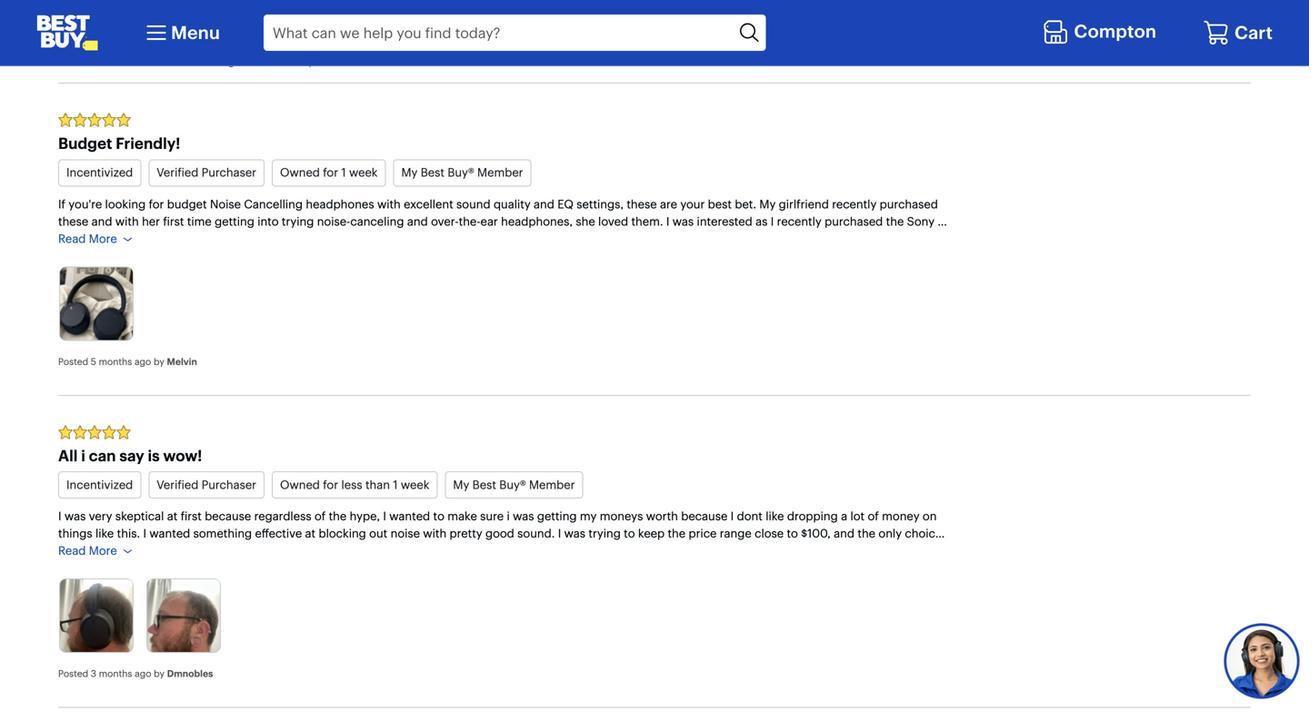 Task type: describe. For each thing, give the bounding box(es) containing it.
wow!
[[163, 447, 202, 466]]

ago for friendly!
[[134, 356, 151, 368]]

my best buy® member button for all i can say is wow!
[[445, 472, 583, 499]]

months for i
[[99, 669, 132, 680]]

my best buy® member for all i can say is wow!
[[453, 478, 575, 493]]

verified for budget friendly!
[[157, 165, 198, 180]]

best for all i can say is wow!
[[472, 478, 496, 493]]

our
[[152, 44, 168, 56]]

promotional
[[1158, 44, 1215, 56]]

into
[[176, 56, 194, 68]]

select
[[918, 44, 947, 56]]

verified purchaser button for budget friendly!
[[148, 159, 265, 187]]

reviews.
[[329, 56, 367, 68]]

owned for 1 week
[[280, 165, 378, 180]]

honest,
[[257, 56, 292, 68]]

buy® for budget friendly!
[[448, 165, 474, 180]]

best for budget friendly!
[[421, 165, 445, 180]]

customer provided, click to load a larger version image up "3"
[[60, 580, 133, 653]]

the vast majority of our reviews come from verified purchases. reviews from customers may include my best buy members, employees, and tech insider network members (as tagged). select reviewers may receive discounted products, promotional considerations or entries into drawings for honest, helpful reviews.
[[58, 44, 1215, 68]]

majority
[[99, 44, 137, 56]]

members
[[813, 44, 858, 56]]

customers
[[417, 44, 467, 56]]

employees,
[[637, 44, 690, 56]]

come
[[208, 44, 235, 56]]

include
[[491, 44, 526, 56]]

verified purchaser button for all i can say is wow!
[[148, 472, 265, 499]]

entries
[[142, 56, 174, 68]]

by for all i can say is wow!
[[154, 669, 165, 680]]

dmnobles
[[167, 669, 213, 680]]

owned for less than 1 week
[[280, 478, 429, 493]]

discounted
[[1055, 44, 1108, 56]]

tech
[[713, 44, 735, 56]]

or
[[129, 56, 139, 68]]

owned for less than 1 week button
[[272, 472, 438, 499]]

posted 3 months ago by dmnobles
[[58, 669, 213, 680]]

customer provided, click to load a larger version image up 5
[[60, 268, 133, 340]]

verified for all i can say is wow!
[[157, 478, 198, 493]]

receive
[[1019, 44, 1053, 56]]

reviews
[[352, 44, 390, 56]]

the
[[58, 44, 75, 56]]

verified purchaser for budget friendly!
[[157, 165, 256, 180]]

less
[[341, 478, 362, 493]]

3
[[91, 669, 96, 680]]

1 vertical spatial week
[[401, 478, 429, 493]]

owned for 1 week button
[[272, 159, 386, 187]]

incentivized for friendly!
[[66, 165, 133, 180]]

read more button for i
[[58, 543, 135, 560]]

members,
[[587, 44, 634, 56]]

read for all
[[58, 544, 86, 559]]

Type to search. Navigate forward to hear suggestions text field
[[264, 15, 734, 51]]

cart icon image
[[1203, 19, 1230, 46]]

insider
[[738, 44, 769, 56]]

cart link
[[1203, 19, 1273, 46]]

vast
[[78, 44, 97, 56]]

can
[[89, 447, 116, 466]]

(as
[[860, 44, 874, 56]]

than
[[365, 478, 390, 493]]

considerations
[[58, 56, 127, 68]]

best buy help human beacon image
[[1223, 623, 1300, 700]]

my best buy® member for budget friendly!
[[401, 165, 523, 180]]

member for all i can say is wow!
[[529, 478, 575, 493]]

i
[[81, 447, 85, 466]]

1 may from the left
[[469, 44, 489, 56]]



Task type: vqa. For each thing, say whether or not it's contained in the screenshot.
verified purchaser dropdown button to the bottom
yes



Task type: locate. For each thing, give the bounding box(es) containing it.
ago left melvin
[[134, 356, 151, 368]]

1 posted from the top
[[58, 356, 88, 368]]

2 may from the left
[[997, 44, 1016, 56]]

0 vertical spatial incentivized button
[[58, 159, 141, 187]]

from right reviews
[[393, 44, 415, 56]]

all i can say is wow!
[[58, 447, 202, 466]]

2 verified from the top
[[157, 478, 198, 493]]

2 owned from the top
[[280, 478, 320, 493]]

1 vertical spatial more
[[89, 544, 117, 559]]

0 vertical spatial owned
[[280, 165, 320, 180]]

1 from from the left
[[237, 44, 259, 56]]

my right owned for 1 week
[[401, 165, 418, 180]]

1 vertical spatial my
[[401, 165, 418, 180]]

1 more from the top
[[89, 232, 117, 246]]

1 verified purchaser from the top
[[157, 165, 256, 180]]

0 vertical spatial verified purchaser
[[157, 165, 256, 180]]

incentivized button
[[58, 159, 141, 187], [58, 472, 141, 499]]

0 vertical spatial purchaser
[[202, 165, 256, 180]]

1 vertical spatial months
[[99, 669, 132, 680]]

incentivized
[[66, 165, 133, 180], [66, 478, 133, 493]]

1 vertical spatial incentivized button
[[58, 472, 141, 499]]

more for i
[[89, 544, 117, 559]]

my for all i can say is wow!
[[453, 478, 469, 493]]

posted
[[58, 356, 88, 368], [58, 669, 88, 680]]

compton
[[1074, 20, 1156, 42]]

compton button
[[1042, 16, 1161, 50]]

2 vertical spatial for
[[323, 478, 338, 493]]

bestbuy.com image
[[36, 15, 98, 51]]

more for friendly!
[[89, 232, 117, 246]]

0 vertical spatial week
[[349, 165, 378, 180]]

verified purchaser button down friendly!
[[148, 159, 265, 187]]

may
[[469, 44, 489, 56], [997, 44, 1016, 56]]

customer provided, click to load a larger version image up dmnobles
[[147, 580, 220, 653]]

by for budget friendly!
[[154, 356, 164, 368]]

more
[[89, 232, 117, 246], [89, 544, 117, 559]]

1 inside owned for less than 1 week dropdown button
[[393, 478, 398, 493]]

my inside 'the vast majority of our reviews come from verified purchases. reviews from customers may include my best buy members, employees, and tech insider network members (as tagged). select reviewers may receive discounted products, promotional considerations or entries into drawings for honest, helpful reviews.'
[[528, 44, 542, 56]]

1 vertical spatial member
[[529, 478, 575, 493]]

1 incentivized from the top
[[66, 165, 133, 180]]

1 read more from the top
[[58, 232, 117, 246]]

1 incentivized button from the top
[[58, 159, 141, 187]]

products,
[[1111, 44, 1155, 56]]

budget friendly!
[[58, 134, 180, 153]]

2 vertical spatial my
[[453, 478, 469, 493]]

1 owned from the top
[[280, 165, 320, 180]]

helpful
[[295, 56, 327, 68]]

2 from from the left
[[393, 44, 415, 56]]

my best buy® member button for budget friendly!
[[393, 159, 531, 187]]

1 verified purchaser button from the top
[[148, 159, 265, 187]]

my for budget friendly!
[[401, 165, 418, 180]]

verified purchaser button down wow!
[[148, 472, 265, 499]]

1 vertical spatial for
[[323, 165, 338, 180]]

1 horizontal spatial from
[[393, 44, 415, 56]]

by left melvin
[[154, 356, 164, 368]]

cart
[[1235, 21, 1273, 44]]

1 inside owned for 1 week dropdown button
[[341, 165, 346, 180]]

may left include at the left of the page
[[469, 44, 489, 56]]

1 vertical spatial read more
[[58, 544, 117, 559]]

0 vertical spatial posted
[[58, 356, 88, 368]]

0 vertical spatial buy®
[[448, 165, 474, 180]]

2 verified purchaser from the top
[[157, 478, 256, 493]]

2 horizontal spatial my
[[528, 44, 542, 56]]

1 vertical spatial my best buy® member
[[453, 478, 575, 493]]

1 vertical spatial incentivized
[[66, 478, 133, 493]]

melvin
[[167, 356, 197, 368]]

2 horizontal spatial best
[[545, 44, 565, 56]]

0 horizontal spatial member
[[477, 165, 523, 180]]

0 vertical spatial read more
[[58, 232, 117, 246]]

read more
[[58, 232, 117, 246], [58, 544, 117, 559]]

1 vertical spatial ago
[[135, 669, 151, 680]]

1 vertical spatial verified purchaser button
[[148, 472, 265, 499]]

verified down wow!
[[157, 478, 198, 493]]

from
[[237, 44, 259, 56], [393, 44, 415, 56]]

my best buy® member button
[[393, 159, 531, 187], [445, 472, 583, 499]]

budget
[[58, 134, 112, 153]]

1 verified from the top
[[157, 165, 198, 180]]

reviews
[[170, 44, 206, 56]]

posted for all
[[58, 669, 88, 680]]

1 horizontal spatial buy®
[[499, 478, 526, 493]]

friendly!
[[116, 134, 180, 153]]

by left dmnobles
[[154, 669, 165, 680]]

2 incentivized from the top
[[66, 478, 133, 493]]

ago
[[134, 356, 151, 368], [135, 669, 151, 680]]

and
[[693, 44, 710, 56]]

my right than on the bottom left of page
[[453, 478, 469, 493]]

incentivized down can on the left of page
[[66, 478, 133, 493]]

verified down friendly!
[[157, 165, 198, 180]]

0 vertical spatial months
[[99, 356, 132, 368]]

1 vertical spatial read
[[58, 544, 86, 559]]

2 purchaser from the top
[[202, 478, 256, 493]]

posted 5 months ago by melvin
[[58, 356, 197, 368]]

purchaser for budget friendly!
[[202, 165, 256, 180]]

verified
[[262, 44, 296, 56]]

verified purchaser down wow!
[[157, 478, 256, 493]]

posted left 5
[[58, 356, 88, 368]]

best inside 'the vast majority of our reviews come from verified purchases. reviews from customers may include my best buy members, employees, and tech insider network members (as tagged). select reviewers may receive discounted products, promotional considerations or entries into drawings for honest, helpful reviews.'
[[545, 44, 565, 56]]

2 months from the top
[[99, 669, 132, 680]]

all
[[58, 447, 78, 466]]

read more for all
[[58, 544, 117, 559]]

verified purchaser
[[157, 165, 256, 180], [157, 478, 256, 493]]

for
[[242, 56, 255, 68], [323, 165, 338, 180], [323, 478, 338, 493]]

2 incentivized button from the top
[[58, 472, 141, 499]]

2 more from the top
[[89, 544, 117, 559]]

5
[[91, 356, 96, 368]]

0 horizontal spatial week
[[349, 165, 378, 180]]

from right come
[[237, 44, 259, 56]]

1 vertical spatial read more button
[[58, 543, 135, 560]]

0 horizontal spatial best
[[421, 165, 445, 180]]

0 vertical spatial incentivized
[[66, 165, 133, 180]]

1 vertical spatial verified
[[157, 478, 198, 493]]

0 vertical spatial my
[[528, 44, 542, 56]]

months right "3"
[[99, 669, 132, 680]]

purchaser
[[202, 165, 256, 180], [202, 478, 256, 493]]

menu button
[[142, 18, 220, 47]]

owned
[[280, 165, 320, 180], [280, 478, 320, 493]]

0 vertical spatial read
[[58, 232, 86, 246]]

owned for budget friendly!
[[280, 165, 320, 180]]

read more button
[[58, 230, 135, 248], [58, 543, 135, 560]]

1 vertical spatial owned
[[280, 478, 320, 493]]

ago for i
[[135, 669, 151, 680]]

network
[[772, 44, 811, 56]]

2 read more button from the top
[[58, 543, 135, 560]]

0 horizontal spatial may
[[469, 44, 489, 56]]

1 vertical spatial posted
[[58, 669, 88, 680]]

read for budget
[[58, 232, 86, 246]]

verified
[[157, 165, 198, 180], [157, 478, 198, 493]]

say
[[119, 447, 144, 466]]

0 vertical spatial more
[[89, 232, 117, 246]]

1 read from the top
[[58, 232, 86, 246]]

0 vertical spatial read more button
[[58, 230, 135, 248]]

menu
[[171, 21, 220, 44]]

of
[[140, 44, 149, 56]]

verified purchaser button
[[148, 159, 265, 187], [148, 472, 265, 499]]

0 vertical spatial verified
[[157, 165, 198, 180]]

1
[[341, 165, 346, 180], [393, 478, 398, 493]]

0 vertical spatial best
[[545, 44, 565, 56]]

0 vertical spatial my best buy® member button
[[393, 159, 531, 187]]

2 read from the top
[[58, 544, 86, 559]]

1 horizontal spatial best
[[472, 478, 496, 493]]

1 read more button from the top
[[58, 230, 135, 248]]

0 horizontal spatial buy®
[[448, 165, 474, 180]]

1 vertical spatial purchaser
[[202, 478, 256, 493]]

0 vertical spatial my best buy® member
[[401, 165, 523, 180]]

1 vertical spatial verified purchaser
[[157, 478, 256, 493]]

customer provided, click to load a larger version image
[[60, 268, 133, 340], [60, 580, 133, 653], [147, 580, 220, 653]]

week
[[349, 165, 378, 180], [401, 478, 429, 493]]

0 vertical spatial 1
[[341, 165, 346, 180]]

1 vertical spatial 1
[[393, 478, 398, 493]]

buy
[[567, 44, 585, 56]]

verified purchaser down friendly!
[[157, 165, 256, 180]]

buy® for all i can say is wow!
[[499, 478, 526, 493]]

0 vertical spatial verified purchaser button
[[148, 159, 265, 187]]

2 read more from the top
[[58, 544, 117, 559]]

1 vertical spatial best
[[421, 165, 445, 180]]

2 verified purchaser button from the top
[[148, 472, 265, 499]]

is
[[148, 447, 160, 466]]

0 vertical spatial for
[[242, 56, 255, 68]]

my
[[528, 44, 542, 56], [401, 165, 418, 180], [453, 478, 469, 493]]

0 vertical spatial ago
[[134, 356, 151, 368]]

incentivized button for friendly!
[[58, 159, 141, 187]]

ago left dmnobles
[[135, 669, 151, 680]]

reviewers
[[950, 44, 994, 56]]

member for budget friendly!
[[477, 165, 523, 180]]

incentivized for i
[[66, 478, 133, 493]]

1 vertical spatial by
[[154, 669, 165, 680]]

read
[[58, 232, 86, 246], [58, 544, 86, 559]]

1 horizontal spatial week
[[401, 478, 429, 493]]

1 vertical spatial buy®
[[499, 478, 526, 493]]

2 posted from the top
[[58, 669, 88, 680]]

for inside 'the vast majority of our reviews come from verified purchases. reviews from customers may include my best buy members, employees, and tech insider network members (as tagged). select reviewers may receive discounted products, promotional considerations or entries into drawings for honest, helpful reviews.'
[[242, 56, 255, 68]]

best
[[545, 44, 565, 56], [421, 165, 445, 180], [472, 478, 496, 493]]

my best buy® member
[[401, 165, 523, 180], [453, 478, 575, 493]]

may left the receive
[[997, 44, 1016, 56]]

1 purchaser from the top
[[202, 165, 256, 180]]

1 vertical spatial my best buy® member button
[[445, 472, 583, 499]]

posted left "3"
[[58, 669, 88, 680]]

months for friendly!
[[99, 356, 132, 368]]

by
[[154, 356, 164, 368], [154, 669, 165, 680]]

purchases.
[[299, 44, 350, 56]]

read more for budget
[[58, 232, 117, 246]]

my right include at the left of the page
[[528, 44, 542, 56]]

months
[[99, 356, 132, 368], [99, 669, 132, 680]]

incentivized button for i
[[58, 472, 141, 499]]

2 vertical spatial best
[[472, 478, 496, 493]]

1 horizontal spatial 1
[[393, 478, 398, 493]]

purchaser for all i can say is wow!
[[202, 478, 256, 493]]

0 horizontal spatial 1
[[341, 165, 346, 180]]

0 vertical spatial by
[[154, 356, 164, 368]]

1 horizontal spatial my
[[453, 478, 469, 493]]

0 horizontal spatial my
[[401, 165, 418, 180]]

drawings
[[197, 56, 239, 68]]

months right 5
[[99, 356, 132, 368]]

buy®
[[448, 165, 474, 180], [499, 478, 526, 493]]

verified purchaser for all i can say is wow!
[[157, 478, 256, 493]]

incentivized button down budget
[[58, 159, 141, 187]]

for for budget friendly!
[[323, 165, 338, 180]]

1 horizontal spatial member
[[529, 478, 575, 493]]

0 horizontal spatial from
[[237, 44, 259, 56]]

read more button for friendly!
[[58, 230, 135, 248]]

1 horizontal spatial may
[[997, 44, 1016, 56]]

posted for budget
[[58, 356, 88, 368]]

incentivized button down can on the left of page
[[58, 472, 141, 499]]

tagged).
[[876, 44, 915, 56]]

1 months from the top
[[99, 356, 132, 368]]

incentivized down budget
[[66, 165, 133, 180]]

owned for all i can say is wow!
[[280, 478, 320, 493]]

0 vertical spatial member
[[477, 165, 523, 180]]

for for all i can say is wow!
[[323, 478, 338, 493]]

member
[[477, 165, 523, 180], [529, 478, 575, 493]]



